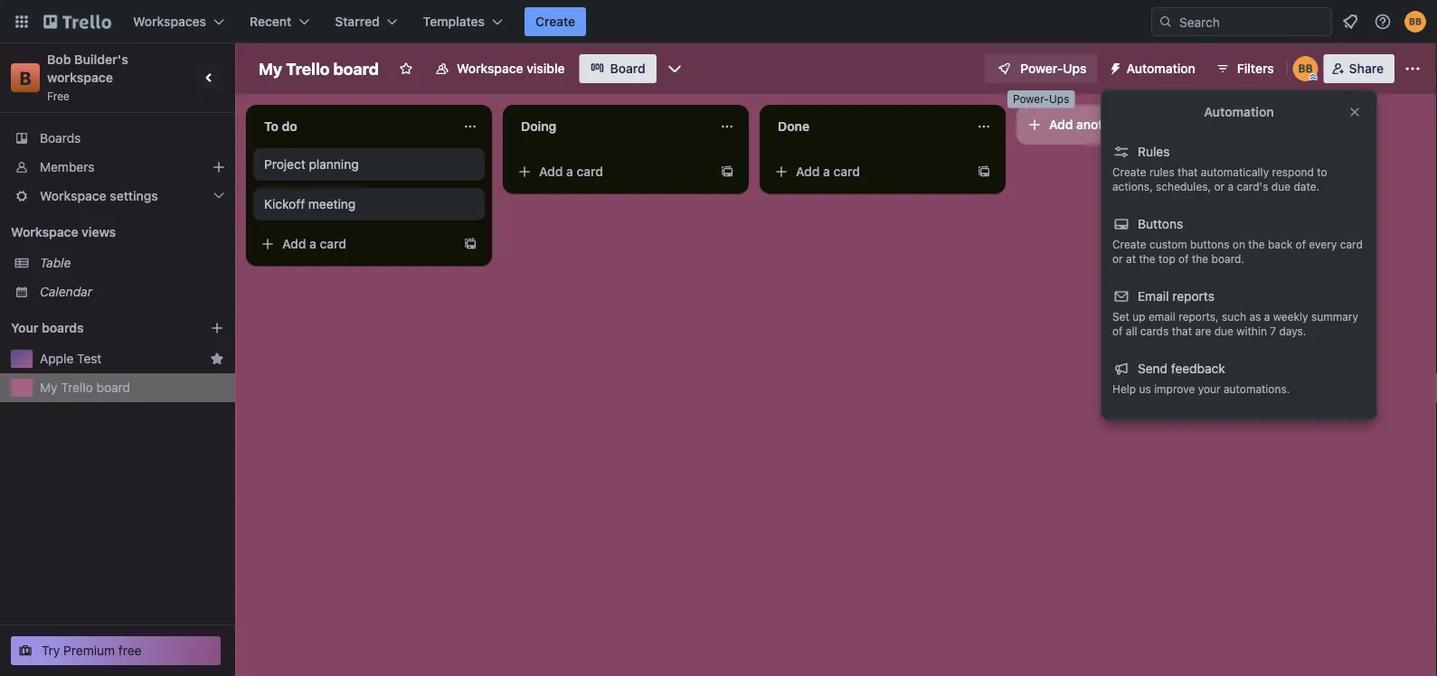 Task type: describe. For each thing, give the bounding box(es) containing it.
bob builder (bobbuilder40) image inside the primary element
[[1405, 11, 1427, 33]]

search image
[[1159, 14, 1173, 29]]

my inside the board name text box
[[259, 59, 282, 78]]

automations.
[[1224, 383, 1290, 395]]

project
[[264, 157, 306, 172]]

create for create
[[536, 14, 576, 29]]

0 horizontal spatial my
[[40, 380, 57, 395]]

workspace visible
[[457, 61, 565, 76]]

power- inside tooltip
[[1013, 93, 1049, 105]]

show menu image
[[1404, 60, 1422, 78]]

visible
[[527, 61, 565, 76]]

trello inside the board name text box
[[286, 59, 330, 78]]

calendar
[[40, 285, 92, 299]]

are
[[1195, 325, 1212, 337]]

actions,
[[1113, 180, 1153, 193]]

open information menu image
[[1374, 13, 1392, 31]]

your
[[11, 321, 38, 336]]

workspaces button
[[122, 7, 235, 36]]

help
[[1113, 383, 1136, 395]]

cards
[[1141, 325, 1169, 337]]

recent button
[[239, 7, 321, 36]]

rules
[[1150, 166, 1175, 178]]

feedback
[[1171, 361, 1226, 376]]

2 horizontal spatial of
[[1296, 238, 1306, 251]]

1 vertical spatial trello
[[61, 380, 93, 395]]

project planning link
[[264, 156, 474, 174]]

a for done
[[823, 164, 830, 179]]

done
[[778, 119, 810, 134]]

or inside create rules that automatically respond to actions, schedules, or a card's due date.
[[1214, 180, 1225, 193]]

email reports
[[1138, 289, 1215, 304]]

board
[[610, 61, 646, 76]]

Done text field
[[767, 112, 966, 141]]

free
[[47, 90, 70, 102]]

list
[[1126, 117, 1144, 132]]

add another list
[[1049, 117, 1144, 132]]

at
[[1126, 252, 1136, 265]]

of inside set up email reports, such as a weekly summary of all cards that are due within 7 days.
[[1113, 325, 1123, 337]]

settings
[[110, 189, 158, 204]]

doing
[[521, 119, 557, 134]]

reports,
[[1179, 310, 1219, 323]]

create from template… image for doing
[[720, 165, 735, 179]]

board link
[[580, 54, 657, 83]]

card for to do
[[320, 237, 347, 251]]

power- inside button
[[1021, 61, 1063, 76]]

summary
[[1312, 310, 1359, 323]]

card inside create custom buttons on the back of every card or at the top of the board.
[[1340, 238, 1363, 251]]

premium
[[63, 644, 115, 659]]

respond
[[1272, 166, 1314, 178]]

add for to do
[[282, 237, 306, 251]]

add a card button for to do
[[253, 230, 456, 259]]

0 horizontal spatial the
[[1139, 252, 1156, 265]]

workspace for workspace settings
[[40, 189, 106, 204]]

primary element
[[0, 0, 1438, 43]]

templates button
[[412, 7, 514, 36]]

1 vertical spatial board
[[96, 380, 130, 395]]

ups inside button
[[1063, 61, 1087, 76]]

do
[[282, 119, 297, 134]]

to
[[264, 119, 279, 134]]

customize views image
[[666, 60, 684, 78]]

views
[[81, 225, 116, 240]]

create rules that automatically respond to actions, schedules, or a card's due date.
[[1113, 166, 1328, 193]]

buttons
[[1138, 217, 1183, 232]]

a inside set up email reports, such as a weekly summary of all cards that are due within 7 days.
[[1264, 310, 1270, 323]]

table link
[[40, 254, 224, 272]]

b link
[[11, 63, 40, 92]]

members link
[[0, 153, 235, 182]]

boards
[[42, 321, 84, 336]]

date.
[[1294, 180, 1320, 193]]

meeting
[[308, 197, 356, 212]]

help us improve your automations.
[[1113, 383, 1290, 395]]

this member is an admin of this board. image
[[1310, 73, 1318, 81]]

test
[[77, 351, 102, 366]]

close popover image
[[1348, 105, 1362, 119]]

add for doing
[[539, 164, 563, 179]]

card for doing
[[577, 164, 603, 179]]

create for create rules that automatically respond to actions, schedules, or a card's due date.
[[1113, 166, 1147, 178]]

days.
[[1280, 325, 1307, 337]]

apple test
[[40, 351, 102, 366]]

rules
[[1138, 144, 1170, 159]]

card for done
[[834, 164, 860, 179]]

power-ups tooltip
[[1008, 90, 1075, 108]]

due inside create rules that automatically respond to actions, schedules, or a card's due date.
[[1272, 180, 1291, 193]]

workspace navigation collapse icon image
[[197, 65, 223, 90]]

share
[[1349, 61, 1384, 76]]

free
[[118, 644, 142, 659]]

my trello board inside the board name text box
[[259, 59, 379, 78]]

a for to do
[[310, 237, 317, 251]]

that inside set up email reports, such as a weekly summary of all cards that are due within 7 days.
[[1172, 325, 1192, 337]]

add a card button for doing
[[510, 157, 713, 186]]

improve
[[1154, 383, 1195, 395]]

automatically
[[1201, 166, 1269, 178]]

workspace visible button
[[424, 54, 576, 83]]

2 horizontal spatial the
[[1249, 238, 1265, 251]]

email
[[1138, 289, 1169, 304]]

calendar link
[[40, 283, 224, 301]]

workspace
[[47, 70, 113, 85]]

recent
[[250, 14, 292, 29]]

sm image
[[1101, 54, 1127, 80]]

up
[[1133, 310, 1146, 323]]

try premium free
[[42, 644, 142, 659]]

workspace for workspace views
[[11, 225, 78, 240]]

a inside create rules that automatically respond to actions, schedules, or a card's due date.
[[1228, 180, 1234, 193]]

7
[[1270, 325, 1277, 337]]



Task type: locate. For each thing, give the bounding box(es) containing it.
1 vertical spatial of
[[1179, 252, 1189, 265]]

2 horizontal spatial add a card
[[796, 164, 860, 179]]

power- up power-ups tooltip on the right top of the page
[[1021, 61, 1063, 76]]

starred
[[335, 14, 380, 29]]

board inside text box
[[333, 59, 379, 78]]

0 vertical spatial trello
[[286, 59, 330, 78]]

a for doing
[[566, 164, 573, 179]]

a down automatically
[[1228, 180, 1234, 193]]

0 vertical spatial that
[[1178, 166, 1198, 178]]

add a card for to do
[[282, 237, 347, 251]]

board down starred
[[333, 59, 379, 78]]

1 horizontal spatial add a card button
[[510, 157, 713, 186]]

add another list button
[[1017, 105, 1263, 145]]

bob
[[47, 52, 71, 67]]

my down apple
[[40, 380, 57, 395]]

such
[[1222, 310, 1247, 323]]

1 horizontal spatial create from template… image
[[720, 165, 735, 179]]

To do text field
[[253, 112, 452, 141]]

add down doing
[[539, 164, 563, 179]]

0 vertical spatial of
[[1296, 238, 1306, 251]]

send
[[1138, 361, 1168, 376]]

create up the at
[[1113, 238, 1147, 251]]

card down the doing text box in the top of the page
[[577, 164, 603, 179]]

switch to… image
[[13, 13, 31, 31]]

kickoff
[[264, 197, 305, 212]]

bob builder (bobbuilder40) image
[[1405, 11, 1427, 33], [1293, 56, 1319, 81]]

workspace up table
[[11, 225, 78, 240]]

automation down filters "button"
[[1204, 104, 1274, 119]]

apple
[[40, 351, 74, 366]]

starred icon image
[[210, 352, 224, 366]]

add down the done
[[796, 164, 820, 179]]

1 vertical spatial due
[[1215, 325, 1234, 337]]

create button
[[525, 7, 586, 36]]

or left the at
[[1113, 252, 1123, 265]]

another
[[1077, 117, 1123, 132]]

the right the at
[[1139, 252, 1156, 265]]

add board image
[[210, 321, 224, 336]]

card down meeting
[[320, 237, 347, 251]]

0 horizontal spatial or
[[1113, 252, 1123, 265]]

automation button
[[1101, 54, 1207, 83]]

my trello board link
[[40, 379, 224, 397]]

us
[[1139, 383, 1151, 395]]

0 horizontal spatial trello
[[61, 380, 93, 395]]

workspace for workspace visible
[[457, 61, 523, 76]]

0 vertical spatial or
[[1214, 180, 1225, 193]]

my trello board down starred
[[259, 59, 379, 78]]

1 horizontal spatial my trello board
[[259, 59, 379, 78]]

create inside create custom buttons on the back of every card or at the top of the board.
[[1113, 238, 1147, 251]]

1 vertical spatial power-
[[1013, 93, 1049, 105]]

add down 'kickoff' at left top
[[282, 237, 306, 251]]

0 notifications image
[[1340, 11, 1362, 33]]

of right back
[[1296, 238, 1306, 251]]

0 vertical spatial power-ups
[[1021, 61, 1087, 76]]

1 horizontal spatial due
[[1272, 180, 1291, 193]]

board
[[333, 59, 379, 78], [96, 380, 130, 395]]

create up visible
[[536, 14, 576, 29]]

filters
[[1237, 61, 1274, 76]]

b
[[19, 67, 31, 88]]

0 vertical spatial workspace
[[457, 61, 523, 76]]

bob builder (bobbuilder40) image right filters on the right top of page
[[1293, 56, 1319, 81]]

boards
[[40, 131, 81, 146]]

the
[[1249, 238, 1265, 251], [1139, 252, 1156, 265], [1192, 252, 1209, 265]]

star or unstar board image
[[399, 62, 413, 76]]

my
[[259, 59, 282, 78], [40, 380, 57, 395]]

power-ups inside button
[[1021, 61, 1087, 76]]

ups down power-ups button
[[1049, 93, 1070, 105]]

1 horizontal spatial or
[[1214, 180, 1225, 193]]

every
[[1309, 238, 1337, 251]]

power-ups down power-ups button
[[1013, 93, 1070, 105]]

0 horizontal spatial due
[[1215, 325, 1234, 337]]

create
[[536, 14, 576, 29], [1113, 166, 1147, 178], [1113, 238, 1147, 251]]

kickoff meeting
[[264, 197, 356, 212]]

1 vertical spatial create from template… image
[[463, 237, 478, 251]]

0 horizontal spatial add a card button
[[253, 230, 456, 259]]

back to home image
[[43, 7, 111, 36]]

1 horizontal spatial trello
[[286, 59, 330, 78]]

set
[[1113, 310, 1130, 323]]

1 vertical spatial ups
[[1049, 93, 1070, 105]]

add a card button down the doing text box in the top of the page
[[510, 157, 713, 186]]

ups left sm image
[[1063, 61, 1087, 76]]

bob builder's workspace free
[[47, 52, 132, 102]]

add a card button down "done" text field in the top right of the page
[[767, 157, 970, 186]]

my trello board down test
[[40, 380, 130, 395]]

1 vertical spatial workspace
[[40, 189, 106, 204]]

within
[[1237, 325, 1267, 337]]

that left are
[[1172, 325, 1192, 337]]

apple test link
[[40, 350, 203, 368]]

1 horizontal spatial add a card
[[539, 164, 603, 179]]

card's
[[1237, 180, 1269, 193]]

set up email reports, such as a weekly summary of all cards that are due within 7 days.
[[1113, 310, 1359, 337]]

buttons
[[1191, 238, 1230, 251]]

0 vertical spatial my
[[259, 59, 282, 78]]

create from template… image for to do
[[463, 237, 478, 251]]

that inside create rules that automatically respond to actions, schedules, or a card's due date.
[[1178, 166, 1198, 178]]

0 vertical spatial my trello board
[[259, 59, 379, 78]]

0 vertical spatial power-
[[1021, 61, 1063, 76]]

trello down 'recent' dropdown button
[[286, 59, 330, 78]]

1 vertical spatial automation
[[1204, 104, 1274, 119]]

power-ups button
[[985, 54, 1098, 83]]

workspace down members
[[40, 189, 106, 204]]

or inside create custom buttons on the back of every card or at the top of the board.
[[1113, 252, 1123, 265]]

add
[[1049, 117, 1073, 132], [539, 164, 563, 179], [796, 164, 820, 179], [282, 237, 306, 251]]

of right top
[[1179, 252, 1189, 265]]

add a card button down kickoff meeting link
[[253, 230, 456, 259]]

1 horizontal spatial my
[[259, 59, 282, 78]]

your boards
[[11, 321, 84, 336]]

1 vertical spatial that
[[1172, 325, 1192, 337]]

workspaces
[[133, 14, 206, 29]]

1 horizontal spatial automation
[[1204, 104, 1274, 119]]

add a card button for done
[[767, 157, 970, 186]]

add a card for done
[[796, 164, 860, 179]]

on
[[1233, 238, 1246, 251]]

add a card down kickoff meeting
[[282, 237, 347, 251]]

bob builder (bobbuilder40) image right the open information menu image
[[1405, 11, 1427, 33]]

1 vertical spatial power-ups
[[1013, 93, 1070, 105]]

workspace settings
[[40, 189, 158, 204]]

0 vertical spatial create from template… image
[[720, 165, 735, 179]]

add down power-ups tooltip on the right top of the page
[[1049, 117, 1073, 132]]

ups inside tooltip
[[1049, 93, 1070, 105]]

board down apple test link
[[96, 380, 130, 395]]

a down the doing text box in the top of the page
[[566, 164, 573, 179]]

0 horizontal spatial of
[[1113, 325, 1123, 337]]

share button
[[1324, 54, 1395, 83]]

add a card down the done
[[796, 164, 860, 179]]

board.
[[1212, 252, 1245, 265]]

0 vertical spatial ups
[[1063, 61, 1087, 76]]

the down buttons
[[1192, 252, 1209, 265]]

add a card button
[[510, 157, 713, 186], [767, 157, 970, 186], [253, 230, 456, 259]]

automation inside automation button
[[1127, 61, 1196, 76]]

try premium free button
[[11, 637, 221, 666]]

my down "recent"
[[259, 59, 282, 78]]

create from template… image
[[977, 165, 992, 179]]

custom
[[1150, 238, 1188, 251]]

workspace inside button
[[457, 61, 523, 76]]

2 vertical spatial of
[[1113, 325, 1123, 337]]

project planning
[[264, 157, 359, 172]]

a right as
[[1264, 310, 1270, 323]]

1 vertical spatial create
[[1113, 166, 1147, 178]]

back
[[1268, 238, 1293, 251]]

top
[[1159, 252, 1176, 265]]

0 horizontal spatial create from template… image
[[463, 237, 478, 251]]

add a card
[[539, 164, 603, 179], [796, 164, 860, 179], [282, 237, 347, 251]]

that up the schedules,
[[1178, 166, 1198, 178]]

2 horizontal spatial add a card button
[[767, 157, 970, 186]]

filters button
[[1210, 54, 1280, 83]]

automation down search icon
[[1127, 61, 1196, 76]]

1 horizontal spatial board
[[333, 59, 379, 78]]

builder's
[[74, 52, 128, 67]]

workspace inside dropdown button
[[40, 189, 106, 204]]

try
[[42, 644, 60, 659]]

due inside set up email reports, such as a weekly summary of all cards that are due within 7 days.
[[1215, 325, 1234, 337]]

members
[[40, 160, 95, 175]]

trello down apple test at the bottom left
[[61, 380, 93, 395]]

of left all
[[1113, 325, 1123, 337]]

table
[[40, 256, 71, 270]]

0 vertical spatial automation
[[1127, 61, 1196, 76]]

0 vertical spatial create
[[536, 14, 576, 29]]

1 horizontal spatial bob builder (bobbuilder40) image
[[1405, 11, 1427, 33]]

0 vertical spatial bob builder (bobbuilder40) image
[[1405, 11, 1427, 33]]

create from template… image
[[720, 165, 735, 179], [463, 237, 478, 251]]

email
[[1149, 310, 1176, 323]]

1 vertical spatial my
[[40, 380, 57, 395]]

your boards with 2 items element
[[11, 318, 183, 339]]

as
[[1250, 310, 1261, 323]]

reports
[[1173, 289, 1215, 304]]

Doing text field
[[510, 112, 709, 141]]

schedules,
[[1156, 180, 1211, 193]]

2 vertical spatial create
[[1113, 238, 1147, 251]]

workspace settings button
[[0, 182, 235, 211]]

or down automatically
[[1214, 180, 1225, 193]]

a down "done" text field in the top right of the page
[[823, 164, 830, 179]]

0 horizontal spatial add a card
[[282, 237, 347, 251]]

0 vertical spatial due
[[1272, 180, 1291, 193]]

power-ups up power-ups tooltip on the right top of the page
[[1021, 61, 1087, 76]]

create inside button
[[536, 14, 576, 29]]

to do
[[264, 119, 297, 134]]

add a card down doing
[[539, 164, 603, 179]]

trello
[[286, 59, 330, 78], [61, 380, 93, 395]]

card right every
[[1340, 238, 1363, 251]]

create custom buttons on the back of every card or at the top of the board.
[[1113, 238, 1363, 265]]

add for done
[[796, 164, 820, 179]]

1 horizontal spatial the
[[1192, 252, 1209, 265]]

create for create custom buttons on the back of every card or at the top of the board.
[[1113, 238, 1147, 251]]

0 horizontal spatial bob builder (bobbuilder40) image
[[1293, 56, 1319, 81]]

1 horizontal spatial of
[[1179, 252, 1189, 265]]

a down kickoff meeting
[[310, 237, 317, 251]]

boards link
[[0, 124, 235, 153]]

2 vertical spatial workspace
[[11, 225, 78, 240]]

add a card for doing
[[539, 164, 603, 179]]

to
[[1317, 166, 1328, 178]]

Search field
[[1173, 8, 1332, 35]]

power-ups
[[1021, 61, 1087, 76], [1013, 93, 1070, 105]]

kickoff meeting link
[[264, 195, 474, 213]]

0 horizontal spatial automation
[[1127, 61, 1196, 76]]

create up actions,
[[1113, 166, 1147, 178]]

create inside create rules that automatically respond to actions, schedules, or a card's due date.
[[1113, 166, 1147, 178]]

1 vertical spatial my trello board
[[40, 380, 130, 395]]

power- down power-ups button
[[1013, 93, 1049, 105]]

Board name text field
[[250, 54, 388, 83]]

1 vertical spatial bob builder (bobbuilder40) image
[[1293, 56, 1319, 81]]

planning
[[309, 157, 359, 172]]

card down "done" text field in the top right of the page
[[834, 164, 860, 179]]

weekly
[[1274, 310, 1309, 323]]

all
[[1126, 325, 1138, 337]]

workspace views
[[11, 225, 116, 240]]

automation
[[1127, 61, 1196, 76], [1204, 104, 1274, 119]]

due down the respond
[[1272, 180, 1291, 193]]

due down "such"
[[1215, 325, 1234, 337]]

1 vertical spatial or
[[1113, 252, 1123, 265]]

add inside button
[[1049, 117, 1073, 132]]

the right on
[[1249, 238, 1265, 251]]

your
[[1198, 383, 1221, 395]]

0 vertical spatial board
[[333, 59, 379, 78]]

bob builder's workspace link
[[47, 52, 132, 85]]

workspace down templates "dropdown button"
[[457, 61, 523, 76]]

0 horizontal spatial my trello board
[[40, 380, 130, 395]]

0 horizontal spatial board
[[96, 380, 130, 395]]

power-ups inside tooltip
[[1013, 93, 1070, 105]]



Task type: vqa. For each thing, say whether or not it's contained in the screenshot.
Tara Schultz (taraschultz7) "icon"
no



